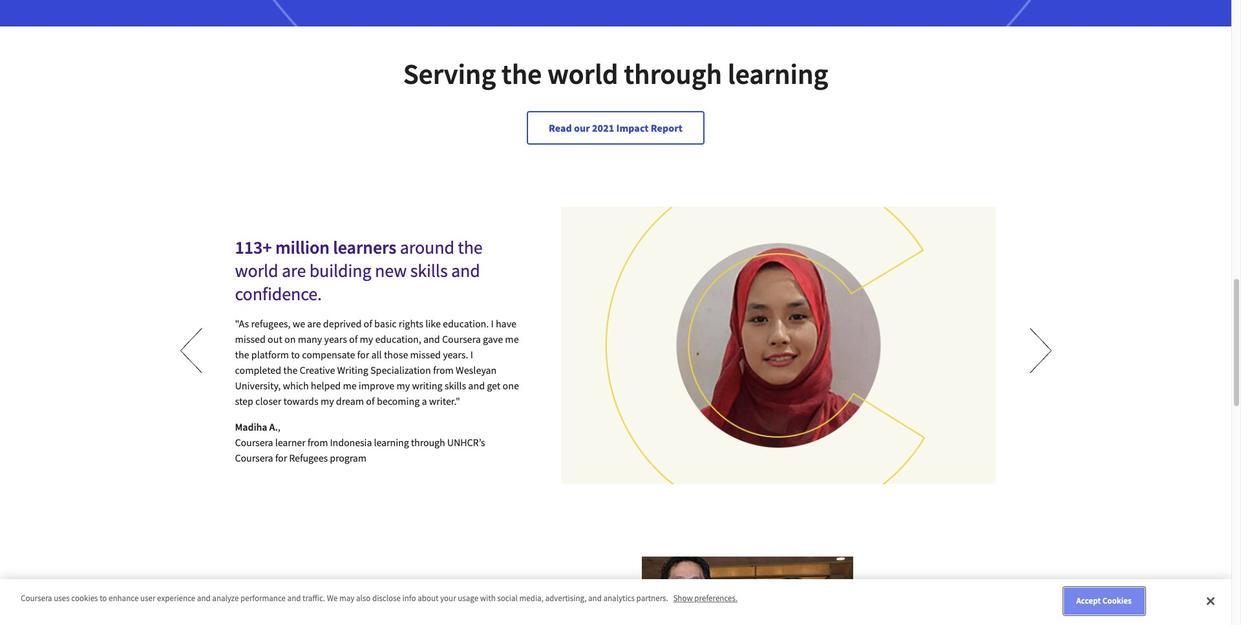 Task type: locate. For each thing, give the bounding box(es) containing it.
years.
[[443, 348, 468, 361]]

i left have
[[491, 317, 494, 330]]

and
[[451, 259, 480, 283], [423, 333, 440, 346], [468, 379, 485, 392], [197, 594, 211, 605], [287, 594, 301, 605], [588, 594, 602, 605]]

creative
[[300, 364, 335, 377]]

all
[[371, 348, 382, 361]]

my down specialization
[[397, 379, 410, 392]]

1 horizontal spatial i
[[491, 317, 494, 330]]

1 horizontal spatial to
[[291, 348, 300, 361]]

0 vertical spatial my
[[360, 333, 373, 346]]

0 vertical spatial to
[[291, 348, 300, 361]]

coursera inside privacy alert dialog
[[21, 594, 52, 605]]

for
[[357, 348, 369, 361], [275, 452, 287, 465]]

"as refugees, we are deprived of basic rights like education. i have missed out on many years of my education, and coursera gave me the platform to compensate for all those missed years. i completed the creative writing specialization from wesleyan university, which helped me improve my writing skills and get one step closer towards my dream of becoming a writer."
[[235, 317, 519, 408]]

learner
[[275, 436, 306, 449]]

university,
[[235, 379, 281, 392]]

,
[[278, 421, 280, 434]]

from down years.
[[433, 364, 454, 377]]

social
[[497, 594, 518, 605]]

my
[[360, 333, 373, 346], [397, 379, 410, 392], [321, 395, 334, 408]]

enhance
[[109, 594, 139, 605]]

1 horizontal spatial me
[[505, 333, 519, 346]]

2 vertical spatial my
[[321, 395, 334, 408]]

impact
[[616, 122, 649, 135]]

from up "refugees"
[[308, 436, 328, 449]]

learning inside the madiha a. , coursera learner from indonesia learning through unhcr's coursera for refugees program
[[374, 436, 409, 449]]

world up our
[[548, 56, 618, 92]]

the inside around the world are building new skills and confidence.
[[458, 236, 483, 259]]

0 horizontal spatial learning
[[374, 436, 409, 449]]

those
[[384, 348, 408, 361]]

0 horizontal spatial from
[[308, 436, 328, 449]]

2 vertical spatial of
[[366, 395, 375, 408]]

to down 'on' at the bottom of the page
[[291, 348, 300, 361]]

0 horizontal spatial for
[[275, 452, 287, 465]]

preferences.
[[694, 594, 738, 605]]

0 vertical spatial for
[[357, 348, 369, 361]]

are left building
[[282, 259, 306, 283]]

refugees,
[[251, 317, 291, 330]]

experience
[[157, 594, 195, 605]]

0 horizontal spatial me
[[343, 379, 357, 392]]

media,
[[519, 594, 544, 605]]

coursera
[[442, 333, 481, 346], [235, 436, 273, 449], [235, 452, 273, 465], [21, 594, 52, 605]]

1 horizontal spatial for
[[357, 348, 369, 361]]

missed up specialization
[[410, 348, 441, 361]]

missed
[[235, 333, 266, 346], [410, 348, 441, 361]]

1 vertical spatial world
[[235, 259, 278, 283]]

world for through
[[548, 56, 618, 92]]

to right cookies
[[100, 594, 107, 605]]

of down the 'improve' on the left of the page
[[366, 395, 375, 408]]

0 vertical spatial learning
[[728, 56, 828, 92]]

world up the refugees,
[[235, 259, 278, 283]]

are inside around the world are building new skills and confidence.
[[282, 259, 306, 283]]

gave
[[483, 333, 503, 346]]

for inside the madiha a. , coursera learner from indonesia learning through unhcr's coursera for refugees program
[[275, 452, 287, 465]]

1 vertical spatial skills
[[445, 379, 466, 392]]

and left traffic.
[[287, 594, 301, 605]]

of right the years
[[349, 333, 358, 346]]

right arrow image
[[1012, 324, 1066, 378]]

serving the world through learning
[[403, 56, 828, 92]]

from inside the madiha a. , coursera learner from indonesia learning through unhcr's coursera for refugees program
[[308, 436, 328, 449]]

are right we
[[307, 317, 321, 330]]

the
[[502, 56, 542, 92], [458, 236, 483, 259], [235, 348, 249, 361], [283, 364, 298, 377]]

report
[[651, 122, 683, 135]]

analytics
[[603, 594, 635, 605]]

unhcr's
[[447, 436, 485, 449]]

0 vertical spatial world
[[548, 56, 618, 92]]

0 vertical spatial are
[[282, 259, 306, 283]]

improve
[[359, 379, 394, 392]]

me down have
[[505, 333, 519, 346]]

are inside "as refugees, we are deprived of basic rights like education. i have missed out on many years of my education, and coursera gave me the platform to compensate for all those missed years. i completed the creative writing specialization from wesleyan university, which helped me improve my writing skills and get one step closer towards my dream of becoming a writer."
[[307, 317, 321, 330]]

coursera inside "as refugees, we are deprived of basic rights like education. i have missed out on many years of my education, and coursera gave me the platform to compensate for all those missed years. i completed the creative writing specialization from wesleyan university, which helped me improve my writing skills and get one step closer towards my dream of becoming a writer."
[[442, 333, 481, 346]]

1 vertical spatial of
[[349, 333, 358, 346]]

1 horizontal spatial world
[[548, 56, 618, 92]]

around the world are building new skills and confidence.
[[235, 236, 483, 306]]

71 million learners image
[[561, 207, 996, 485]]

i up wesleyan
[[470, 348, 473, 361]]

0 horizontal spatial are
[[282, 259, 306, 283]]

education.
[[443, 317, 489, 330]]

skills up writer."
[[445, 379, 466, 392]]

a
[[422, 395, 427, 408]]

for down learner at left bottom
[[275, 452, 287, 465]]

1 vertical spatial for
[[275, 452, 287, 465]]

my up all in the left bottom of the page
[[360, 333, 373, 346]]

1 vertical spatial through
[[411, 436, 445, 449]]

accept cookies button
[[1064, 588, 1144, 615]]

me
[[505, 333, 519, 346], [343, 379, 357, 392]]

0 horizontal spatial to
[[100, 594, 107, 605]]

and up education.
[[451, 259, 480, 283]]

and down wesleyan
[[468, 379, 485, 392]]

madiha
[[235, 421, 267, 434]]

helped
[[311, 379, 341, 392]]

serving
[[403, 56, 496, 92]]

of
[[364, 317, 372, 330], [349, 333, 358, 346], [366, 395, 375, 408]]

missed down "as in the bottom left of the page
[[235, 333, 266, 346]]

1 vertical spatial me
[[343, 379, 357, 392]]

education,
[[375, 333, 421, 346]]

performance
[[241, 594, 286, 605]]

0 horizontal spatial world
[[235, 259, 278, 283]]

1 horizontal spatial missed
[[410, 348, 441, 361]]

through inside the madiha a. , coursera learner from indonesia learning through unhcr's coursera for refugees program
[[411, 436, 445, 449]]

are
[[282, 259, 306, 283], [307, 317, 321, 330]]

skills right new
[[410, 259, 448, 283]]

0 vertical spatial skills
[[410, 259, 448, 283]]

learning
[[728, 56, 828, 92], [374, 436, 409, 449]]

1 horizontal spatial from
[[433, 364, 454, 377]]

world for are
[[235, 259, 278, 283]]

indonesia
[[330, 436, 372, 449]]

rights
[[399, 317, 423, 330]]

0 horizontal spatial missed
[[235, 333, 266, 346]]

cookies
[[71, 594, 98, 605]]

1 vertical spatial are
[[307, 317, 321, 330]]

world inside around the world are building new skills and confidence.
[[235, 259, 278, 283]]

1 vertical spatial learning
[[374, 436, 409, 449]]

world
[[548, 56, 618, 92], [235, 259, 278, 283]]

0 vertical spatial me
[[505, 333, 519, 346]]

for left all in the left bottom of the page
[[357, 348, 369, 361]]

1 vertical spatial from
[[308, 436, 328, 449]]

through left unhcr's
[[411, 436, 445, 449]]

out
[[268, 333, 282, 346]]

of left basic
[[364, 317, 372, 330]]

madiha a. , coursera learner from indonesia learning through unhcr's coursera for refugees program
[[235, 421, 485, 465]]

from inside "as refugees, we are deprived of basic rights like education. i have missed out on many years of my education, and coursera gave me the platform to compensate for all those missed years. i completed the creative writing specialization from wesleyan university, which helped me improve my writing skills and get one step closer towards my dream of becoming a writer."
[[433, 364, 454, 377]]

my down helped
[[321, 395, 334, 408]]

to
[[291, 348, 300, 361], [100, 594, 107, 605]]

through up report
[[624, 56, 722, 92]]

privacy alert dialog
[[0, 580, 1231, 626]]

1 horizontal spatial are
[[307, 317, 321, 330]]

1 vertical spatial to
[[100, 594, 107, 605]]

0 vertical spatial from
[[433, 364, 454, 377]]

are for deprived
[[307, 317, 321, 330]]

1 horizontal spatial through
[[624, 56, 722, 92]]

0 horizontal spatial i
[[470, 348, 473, 361]]

0 horizontal spatial through
[[411, 436, 445, 449]]

to inside privacy alert dialog
[[100, 594, 107, 605]]

me up 'dream'
[[343, 379, 357, 392]]

accept
[[1076, 596, 1101, 607]]

1 horizontal spatial learning
[[728, 56, 828, 92]]

2 horizontal spatial my
[[397, 379, 410, 392]]

a.
[[269, 421, 278, 434]]

which
[[283, 379, 309, 392]]



Task type: describe. For each thing, give the bounding box(es) containing it.
disclose
[[372, 594, 401, 605]]

uses
[[54, 594, 70, 605]]

show
[[673, 594, 693, 605]]

for inside "as refugees, we are deprived of basic rights like education. i have missed out on many years of my education, and coursera gave me the platform to compensate for all those missed years. i completed the creative writing specialization from wesleyan university, which helped me improve my writing skills and get one step closer towards my dream of becoming a writer."
[[357, 348, 369, 361]]

show preferences. link
[[673, 594, 738, 605]]

our story image
[[642, 557, 1066, 626]]

confidence.
[[235, 283, 322, 306]]

113+ million learners
[[235, 236, 400, 259]]

may
[[339, 594, 354, 605]]

2021
[[592, 122, 614, 135]]

1 vertical spatial i
[[470, 348, 473, 361]]

analyze
[[212, 594, 239, 605]]

our
[[574, 122, 590, 135]]

new
[[375, 259, 407, 283]]

your
[[440, 594, 456, 605]]

and down like
[[423, 333, 440, 346]]

1 vertical spatial missed
[[410, 348, 441, 361]]

towards
[[283, 395, 318, 408]]

around
[[400, 236, 454, 259]]

"as
[[235, 317, 249, 330]]

0 vertical spatial i
[[491, 317, 494, 330]]

dream
[[336, 395, 364, 408]]

writing
[[412, 379, 442, 392]]

and left the analytics
[[588, 594, 602, 605]]

read
[[549, 122, 572, 135]]

advertising,
[[545, 594, 587, 605]]

read our 2021 impact report
[[549, 122, 683, 135]]

get
[[487, 379, 501, 392]]

million
[[275, 236, 330, 259]]

0 vertical spatial missed
[[235, 333, 266, 346]]

coursera uses cookies to enhance user experience and analyze performance and traffic. we may also disclose info about your usage with social media, advertising, and analytics partners. show preferences.
[[21, 594, 738, 605]]

step
[[235, 395, 253, 408]]

with
[[480, 594, 496, 605]]

cookies
[[1103, 596, 1132, 607]]

many
[[298, 333, 322, 346]]

compensate
[[302, 348, 355, 361]]

program
[[330, 452, 367, 465]]

learners
[[333, 236, 396, 259]]

are for building
[[282, 259, 306, 283]]

0 horizontal spatial my
[[321, 395, 334, 408]]

building
[[309, 259, 371, 283]]

skills inside around the world are building new skills and confidence.
[[410, 259, 448, 283]]

partners.
[[636, 594, 668, 605]]

to inside "as refugees, we are deprived of basic rights like education. i have missed out on many years of my education, and coursera gave me the platform to compensate for all those missed years. i completed the creative writing specialization from wesleyan university, which helped me improve my writing skills and get one step closer towards my dream of becoming a writer."
[[291, 348, 300, 361]]

years
[[324, 333, 347, 346]]

read our 2021 impact report link
[[527, 111, 705, 145]]

and left analyze
[[197, 594, 211, 605]]

about
[[418, 594, 439, 605]]

one
[[503, 379, 519, 392]]

also
[[356, 594, 371, 605]]

left arrow image
[[166, 324, 219, 378]]

specialization
[[370, 364, 431, 377]]

like
[[426, 317, 441, 330]]

writer."
[[429, 395, 460, 408]]

read our 2021 impact report button
[[527, 111, 705, 145]]

we
[[293, 317, 305, 330]]

wesleyan
[[456, 364, 497, 377]]

platform
[[251, 348, 289, 361]]

and inside around the world are building new skills and confidence.
[[451, 259, 480, 283]]

refugees
[[289, 452, 328, 465]]

info
[[402, 594, 416, 605]]

usage
[[458, 594, 478, 605]]

we
[[327, 594, 338, 605]]

on
[[284, 333, 296, 346]]

1 horizontal spatial my
[[360, 333, 373, 346]]

deprived
[[323, 317, 362, 330]]

0 vertical spatial of
[[364, 317, 372, 330]]

113+
[[235, 236, 272, 259]]

becoming
[[377, 395, 420, 408]]

writing
[[337, 364, 368, 377]]

user
[[140, 594, 155, 605]]

traffic.
[[303, 594, 325, 605]]

completed
[[235, 364, 281, 377]]

have
[[496, 317, 517, 330]]

accept cookies
[[1076, 596, 1132, 607]]

skills inside "as refugees, we are deprived of basic rights like education. i have missed out on many years of my education, and coursera gave me the platform to compensate for all those missed years. i completed the creative writing specialization from wesleyan university, which helped me improve my writing skills and get one step closer towards my dream of becoming a writer."
[[445, 379, 466, 392]]

closer
[[255, 395, 281, 408]]

0 vertical spatial through
[[624, 56, 722, 92]]

basic
[[374, 317, 397, 330]]

1 vertical spatial my
[[397, 379, 410, 392]]



Task type: vqa. For each thing, say whether or not it's contained in the screenshot.
Creative
yes



